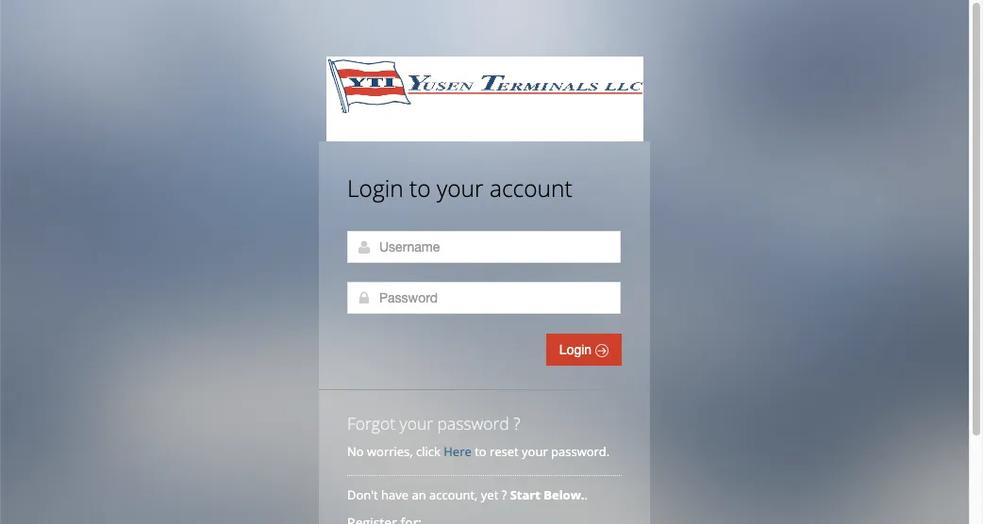 Task type: vqa. For each thing, say whether or not it's contained in the screenshot.
bottommost Login
yes



Task type: locate. For each thing, give the bounding box(es) containing it.
1 vertical spatial login
[[559, 343, 595, 358]]

your up username text box
[[437, 173, 484, 204]]

here
[[444, 444, 472, 460]]

0 vertical spatial ?
[[514, 412, 521, 435]]

lock image
[[357, 291, 372, 306]]

? right "yet"
[[502, 487, 507, 504]]

login inside button
[[559, 343, 595, 358]]

to
[[410, 173, 431, 204], [475, 444, 487, 460]]

?
[[514, 412, 521, 435], [502, 487, 507, 504]]

have
[[381, 487, 409, 504]]

1 vertical spatial your
[[400, 412, 433, 435]]

login
[[347, 173, 404, 204], [559, 343, 595, 358]]

0 horizontal spatial your
[[400, 412, 433, 435]]

1 horizontal spatial ?
[[514, 412, 521, 435]]

0 horizontal spatial ?
[[502, 487, 507, 504]]

to right here
[[475, 444, 487, 460]]

don't have an account, yet ? start below. .
[[347, 487, 591, 504]]

1 horizontal spatial login
[[559, 343, 595, 358]]

0 vertical spatial to
[[410, 173, 431, 204]]

your right reset
[[522, 444, 548, 460]]

your
[[437, 173, 484, 204], [400, 412, 433, 435], [522, 444, 548, 460]]

2 horizontal spatial your
[[522, 444, 548, 460]]

1 horizontal spatial to
[[475, 444, 487, 460]]

? up reset
[[514, 412, 521, 435]]

an
[[412, 487, 426, 504]]

to up username text box
[[410, 173, 431, 204]]

account,
[[429, 487, 478, 504]]

? inside forgot your password ? no worries, click here to reset your password.
[[514, 412, 521, 435]]

no
[[347, 444, 364, 460]]

0 horizontal spatial login
[[347, 173, 404, 204]]

password.
[[551, 444, 610, 460]]

0 vertical spatial login
[[347, 173, 404, 204]]

swapright image
[[595, 344, 609, 358]]

login for login
[[559, 343, 595, 358]]

forgot your password ? no worries, click here to reset your password.
[[347, 412, 610, 460]]

your up click at the bottom of the page
[[400, 412, 433, 435]]

login to your account
[[347, 173, 572, 204]]

1 vertical spatial ?
[[502, 487, 507, 504]]

1 vertical spatial to
[[475, 444, 487, 460]]

reset
[[490, 444, 519, 460]]

login button
[[546, 334, 622, 366]]

0 vertical spatial your
[[437, 173, 484, 204]]



Task type: describe. For each thing, give the bounding box(es) containing it.
1 horizontal spatial your
[[437, 173, 484, 204]]

click
[[416, 444, 441, 460]]

don't
[[347, 487, 378, 504]]

here link
[[444, 444, 472, 460]]

worries,
[[367, 444, 413, 460]]

to inside forgot your password ? no worries, click here to reset your password.
[[475, 444, 487, 460]]

password
[[437, 412, 509, 435]]

.
[[585, 487, 588, 504]]

Password password field
[[347, 282, 621, 314]]

forgot
[[347, 412, 395, 435]]

below.
[[544, 487, 585, 504]]

login for login to your account
[[347, 173, 404, 204]]

yet
[[481, 487, 499, 504]]

0 horizontal spatial to
[[410, 173, 431, 204]]

Username text field
[[347, 231, 621, 263]]

user image
[[357, 240, 372, 255]]

2 vertical spatial your
[[522, 444, 548, 460]]

account
[[490, 173, 572, 204]]

start
[[510, 487, 541, 504]]



